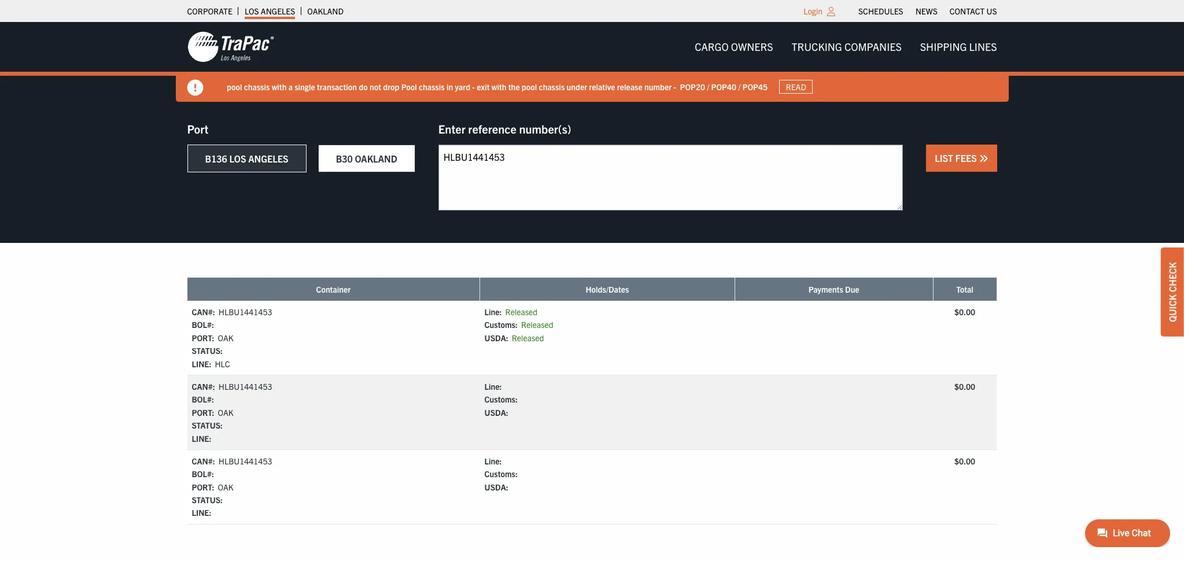 Task type: locate. For each thing, give the bounding box(es) containing it.
0 horizontal spatial with
[[271, 81, 286, 92]]

0 vertical spatial los
[[245, 6, 259, 16]]

3 bol#: from the top
[[192, 469, 214, 479]]

port
[[187, 121, 209, 136]]

- right number
[[673, 81, 676, 92]]

0 vertical spatial status:
[[192, 345, 223, 356]]

0 vertical spatial port:
[[192, 332, 214, 343]]

with left the on the top left
[[491, 81, 506, 92]]

2 vertical spatial usda:
[[484, 482, 508, 492]]

los
[[245, 6, 259, 16], [229, 153, 246, 164]]

trucking companies
[[792, 40, 902, 53]]

1 vertical spatial customs:
[[484, 394, 518, 405]]

oakland right b30
[[355, 153, 397, 164]]

with
[[271, 81, 286, 92], [491, 81, 506, 92]]

0 vertical spatial 0.00
[[959, 307, 975, 317]]

3 customs: from the top
[[484, 469, 518, 479]]

corporate
[[187, 6, 232, 16]]

2 vertical spatial bol#:
[[192, 469, 214, 479]]

1 vertical spatial menu bar
[[685, 35, 1006, 59]]

bol#: inside the can#: hlbu1441453 bol#: port: oak status: line: hlc
[[192, 320, 214, 330]]

menu bar up 'shipping'
[[852, 3, 1003, 19]]

1 line: customs: usda: from the top
[[484, 381, 518, 417]]

1 vertical spatial hlbu1441453
[[219, 381, 272, 392]]

2 vertical spatial $ 0.00
[[954, 456, 975, 466]]

menu bar down light image
[[685, 35, 1006, 59]]

yard
[[455, 81, 470, 92]]

1 vertical spatial line:
[[192, 433, 211, 443]]

quick check link
[[1161, 248, 1184, 337]]

2 - from the left
[[673, 81, 676, 92]]

/ left pop40
[[707, 81, 709, 92]]

2 hlbu1441453 from the top
[[219, 381, 272, 392]]

status:
[[192, 345, 223, 356], [192, 420, 223, 430], [192, 495, 223, 505]]

2 with from the left
[[491, 81, 506, 92]]

2 vertical spatial 0.00
[[959, 456, 975, 466]]

1 usda: from the top
[[484, 332, 508, 343]]

los up los angeles "image"
[[245, 6, 259, 16]]

2 vertical spatial can#:
[[192, 456, 215, 466]]

reference
[[468, 121, 516, 136]]

0 horizontal spatial chassis
[[244, 81, 269, 92]]

usda:
[[484, 332, 508, 343], [484, 407, 508, 417], [484, 482, 508, 492]]

2 horizontal spatial chassis
[[539, 81, 564, 92]]

0 vertical spatial released
[[505, 307, 537, 317]]

1 customs: from the top
[[484, 320, 518, 330]]

solid image
[[187, 80, 203, 96]]

menu bar containing cargo owners
[[685, 35, 1006, 59]]

1 with from the left
[[271, 81, 286, 92]]

solid image
[[979, 154, 988, 163]]

oak inside the can#: hlbu1441453 bol#: port: oak status: line: hlc
[[218, 332, 233, 343]]

1 vertical spatial line:
[[484, 381, 502, 392]]

0 horizontal spatial pool
[[226, 81, 242, 92]]

/ left pop45
[[738, 81, 740, 92]]

corporate link
[[187, 3, 232, 19]]

1 horizontal spatial with
[[491, 81, 506, 92]]

Enter reference number(s) text field
[[438, 145, 903, 211]]

3 hlbu1441453 from the top
[[219, 456, 272, 466]]

pool
[[401, 81, 417, 92]]

list fees
[[935, 152, 979, 164]]

pool chassis with a single transaction  do not drop pool chassis in yard -  exit with the pool chassis under relative release number -  pop20 / pop40 / pop45
[[226, 81, 767, 92]]

- left "exit"
[[472, 81, 475, 92]]

pool
[[226, 81, 242, 92], [521, 81, 537, 92]]

chassis
[[244, 81, 269, 92], [418, 81, 444, 92], [539, 81, 564, 92]]

2 port: from the top
[[192, 407, 214, 417]]

los angeles image
[[187, 31, 274, 63]]

1 vertical spatial port:
[[192, 407, 214, 417]]

0 vertical spatial $
[[954, 307, 959, 317]]

los angeles
[[245, 6, 295, 16]]

1 oak from the top
[[218, 332, 233, 343]]

1 horizontal spatial chassis
[[418, 81, 444, 92]]

news
[[915, 6, 937, 16]]

fees
[[955, 152, 977, 164]]

hlbu1441453
[[219, 307, 272, 317], [219, 381, 272, 392], [219, 456, 272, 466]]

bol#:
[[192, 320, 214, 330], [192, 394, 214, 405], [192, 469, 214, 479]]

3 oak from the top
[[218, 482, 233, 492]]

2 line: customs: usda: from the top
[[484, 456, 518, 492]]

1 vertical spatial can#:
[[192, 381, 215, 392]]

enter reference number(s)
[[438, 121, 571, 136]]

0 vertical spatial line:
[[192, 358, 211, 369]]

login link
[[804, 6, 823, 16]]

0.00
[[959, 307, 975, 317], [959, 381, 975, 392], [959, 456, 975, 466]]

port:
[[192, 332, 214, 343], [192, 407, 214, 417], [192, 482, 214, 492]]

can#: hlbu1441453 bol#: port: oak status: line:
[[192, 381, 272, 443], [192, 456, 272, 518]]

trucking companies link
[[782, 35, 911, 59]]

0 horizontal spatial -
[[472, 81, 475, 92]]

3 $ 0.00 from the top
[[954, 456, 975, 466]]

1 bol#: from the top
[[192, 320, 214, 330]]

0 horizontal spatial /
[[707, 81, 709, 92]]

angeles left oakland link
[[261, 6, 295, 16]]

$ 0.00
[[954, 307, 975, 317], [954, 381, 975, 392], [954, 456, 975, 466]]

1 vertical spatial $
[[954, 381, 959, 392]]

/
[[707, 81, 709, 92], [738, 81, 740, 92]]

number(s)
[[519, 121, 571, 136]]

chassis left under
[[539, 81, 564, 92]]

1 0.00 from the top
[[959, 307, 975, 317]]

with left a
[[271, 81, 286, 92]]

1 line: from the top
[[484, 307, 502, 317]]

angeles inside 'link'
[[261, 6, 295, 16]]

line:
[[192, 358, 211, 369], [192, 433, 211, 443], [192, 508, 211, 518]]

1 can#: hlbu1441453 bol#: port: oak status: line: from the top
[[192, 381, 272, 443]]

oak
[[218, 332, 233, 343], [218, 407, 233, 417], [218, 482, 233, 492]]

check
[[1167, 262, 1178, 292]]

1 vertical spatial status:
[[192, 420, 223, 430]]

payments
[[808, 284, 843, 294]]

line: inside line: released customs: released usda: released
[[484, 307, 502, 317]]

0 vertical spatial line: customs: usda:
[[484, 381, 518, 417]]

1 port: from the top
[[192, 332, 214, 343]]

0 vertical spatial menu bar
[[852, 3, 1003, 19]]

3 0.00 from the top
[[959, 456, 975, 466]]

1 vertical spatial 0.00
[[959, 381, 975, 392]]

2 vertical spatial hlbu1441453
[[219, 456, 272, 466]]

b136
[[205, 153, 227, 164]]

2 vertical spatial status:
[[192, 495, 223, 505]]

0 vertical spatial customs:
[[484, 320, 518, 330]]

2 vertical spatial line:
[[192, 508, 211, 518]]

1 vertical spatial $ 0.00
[[954, 381, 975, 392]]

1 line: from the top
[[192, 358, 211, 369]]

released
[[505, 307, 537, 317], [521, 320, 553, 330], [512, 332, 544, 343]]

0 vertical spatial oak
[[218, 332, 233, 343]]

1 vertical spatial usda:
[[484, 407, 508, 417]]

0 vertical spatial angeles
[[261, 6, 295, 16]]

2 can#: hlbu1441453 bol#: port: oak status: line: from the top
[[192, 456, 272, 518]]

oakland right los angeles
[[307, 6, 344, 16]]

2 $ 0.00 from the top
[[954, 381, 975, 392]]

1 $ 0.00 from the top
[[954, 307, 975, 317]]

1 horizontal spatial /
[[738, 81, 740, 92]]

$
[[954, 307, 959, 317], [954, 381, 959, 392], [954, 456, 959, 466]]

cargo owners
[[695, 40, 773, 53]]

0 vertical spatial $ 0.00
[[954, 307, 975, 317]]

0 vertical spatial line:
[[484, 307, 502, 317]]

1 pool from the left
[[226, 81, 242, 92]]

cargo owners link
[[685, 35, 782, 59]]

3 can#: from the top
[[192, 456, 215, 466]]

pool right the on the top left
[[521, 81, 537, 92]]

drop
[[383, 81, 399, 92]]

enter
[[438, 121, 465, 136]]

0 vertical spatial can#: hlbu1441453 bol#: port: oak status: line:
[[192, 381, 272, 443]]

0 vertical spatial usda:
[[484, 332, 508, 343]]

angeles right b136
[[248, 153, 288, 164]]

banner
[[0, 22, 1184, 102]]

2 line: from the top
[[192, 433, 211, 443]]

holds/dates
[[586, 284, 629, 294]]

menu bar
[[852, 3, 1003, 19], [685, 35, 1006, 59]]

1 can#: from the top
[[192, 307, 215, 317]]

trucking
[[792, 40, 842, 53]]

chassis left in on the left of page
[[418, 81, 444, 92]]

can#: inside the can#: hlbu1441453 bol#: port: oak status: line: hlc
[[192, 307, 215, 317]]

oakland
[[307, 6, 344, 16], [355, 153, 397, 164]]

quick check
[[1167, 262, 1178, 322]]

in
[[446, 81, 453, 92]]

los right b136
[[229, 153, 246, 164]]

1 horizontal spatial oakland
[[355, 153, 397, 164]]

status: inside the can#: hlbu1441453 bol#: port: oak status: line: hlc
[[192, 345, 223, 356]]

can#:
[[192, 307, 215, 317], [192, 381, 215, 392], [192, 456, 215, 466]]

exit
[[476, 81, 489, 92]]

owners
[[731, 40, 773, 53]]

a
[[288, 81, 292, 92]]

customs:
[[484, 320, 518, 330], [484, 394, 518, 405], [484, 469, 518, 479]]

1 vertical spatial angeles
[[248, 153, 288, 164]]

2 0.00 from the top
[[959, 381, 975, 392]]

line: customs: usda:
[[484, 381, 518, 417], [484, 456, 518, 492]]

banner containing cargo owners
[[0, 22, 1184, 102]]

3 usda: from the top
[[484, 482, 508, 492]]

2 vertical spatial customs:
[[484, 469, 518, 479]]

1 vertical spatial line: customs: usda:
[[484, 456, 518, 492]]

2 vertical spatial port:
[[192, 482, 214, 492]]

chassis left a
[[244, 81, 269, 92]]

1 vertical spatial can#: hlbu1441453 bol#: port: oak status: line:
[[192, 456, 272, 518]]

1 vertical spatial oak
[[218, 407, 233, 417]]

payments due
[[808, 284, 859, 294]]

list fees button
[[926, 145, 997, 172]]

schedules link
[[858, 3, 903, 19]]

0 vertical spatial hlbu1441453
[[219, 307, 272, 317]]

2 vertical spatial $
[[954, 456, 959, 466]]

1 horizontal spatial pool
[[521, 81, 537, 92]]

line:
[[484, 307, 502, 317], [484, 381, 502, 392], [484, 456, 502, 466]]

3 port: from the top
[[192, 482, 214, 492]]

1 status: from the top
[[192, 345, 223, 356]]

angeles
[[261, 6, 295, 16], [248, 153, 288, 164]]

due
[[845, 284, 859, 294]]

0 vertical spatial bol#:
[[192, 320, 214, 330]]

1 vertical spatial bol#:
[[192, 394, 214, 405]]

menu bar containing schedules
[[852, 3, 1003, 19]]

pool right solid image
[[226, 81, 242, 92]]

can#: hlbu1441453 bol#: port: oak status: line: hlc
[[192, 307, 272, 369]]

3 line: from the top
[[192, 508, 211, 518]]

menu bar inside banner
[[685, 35, 1006, 59]]

b30
[[336, 153, 353, 164]]

shipping lines
[[920, 40, 997, 53]]

1 horizontal spatial -
[[673, 81, 676, 92]]

2 oak from the top
[[218, 407, 233, 417]]

the
[[508, 81, 520, 92]]

contact us
[[950, 6, 997, 16]]

2 vertical spatial line:
[[484, 456, 502, 466]]

0 vertical spatial oakland
[[307, 6, 344, 16]]

-
[[472, 81, 475, 92], [673, 81, 676, 92]]

0 vertical spatial can#:
[[192, 307, 215, 317]]

2 vertical spatial oak
[[218, 482, 233, 492]]

1 hlbu1441453 from the top
[[219, 307, 272, 317]]

lines
[[969, 40, 997, 53]]



Task type: vqa. For each thing, say whether or not it's contained in the screenshot.
transaction
yes



Task type: describe. For each thing, give the bounding box(es) containing it.
2 $ from the top
[[954, 381, 959, 392]]

1 $ from the top
[[954, 307, 959, 317]]

b30 oakland
[[336, 153, 397, 164]]

pop40
[[711, 81, 736, 92]]

1 vertical spatial los
[[229, 153, 246, 164]]

do
[[358, 81, 367, 92]]

3 chassis from the left
[[539, 81, 564, 92]]

2 chassis from the left
[[418, 81, 444, 92]]

port: inside the can#: hlbu1441453 bol#: port: oak status: line: hlc
[[192, 332, 214, 343]]

los inside 'link'
[[245, 6, 259, 16]]

us
[[986, 6, 997, 16]]

schedules
[[858, 6, 903, 16]]

line: released customs: released usda: released
[[484, 307, 553, 343]]

2 usda: from the top
[[484, 407, 508, 417]]

companies
[[844, 40, 902, 53]]

number
[[644, 81, 671, 92]]

0 horizontal spatial oakland
[[307, 6, 344, 16]]

usda: inside line: released customs: released usda: released
[[484, 332, 508, 343]]

login
[[804, 6, 823, 16]]

1 vertical spatial released
[[521, 320, 553, 330]]

1 - from the left
[[472, 81, 475, 92]]

container
[[316, 284, 351, 294]]

pop20
[[680, 81, 705, 92]]

2 pool from the left
[[521, 81, 537, 92]]

line: inside the can#: hlbu1441453 bol#: port: oak status: line: hlc
[[192, 358, 211, 369]]

transaction
[[317, 81, 357, 92]]

1 vertical spatial oakland
[[355, 153, 397, 164]]

relative
[[589, 81, 615, 92]]

1 / from the left
[[707, 81, 709, 92]]

2 / from the left
[[738, 81, 740, 92]]

3 status: from the top
[[192, 495, 223, 505]]

single
[[294, 81, 315, 92]]

b136 los angeles
[[205, 153, 288, 164]]

shipping
[[920, 40, 967, 53]]

2 can#: from the top
[[192, 381, 215, 392]]

3 line: from the top
[[484, 456, 502, 466]]

pop45
[[742, 81, 767, 92]]

contact
[[950, 6, 985, 16]]

quick
[[1167, 294, 1178, 322]]

shipping lines link
[[911, 35, 1006, 59]]

los angeles link
[[245, 3, 295, 19]]

2 vertical spatial released
[[512, 332, 544, 343]]

2 customs: from the top
[[484, 394, 518, 405]]

cargo
[[695, 40, 729, 53]]

light image
[[827, 7, 835, 16]]

hlc
[[215, 358, 230, 369]]

2 status: from the top
[[192, 420, 223, 430]]

3 $ from the top
[[954, 456, 959, 466]]

hlbu1441453 inside the can#: hlbu1441453 bol#: port: oak status: line: hlc
[[219, 307, 272, 317]]

2 bol#: from the top
[[192, 394, 214, 405]]

oakland link
[[307, 3, 344, 19]]

release
[[617, 81, 642, 92]]

1 chassis from the left
[[244, 81, 269, 92]]

customs: inside line: released customs: released usda: released
[[484, 320, 518, 330]]

total
[[956, 284, 973, 294]]

2 line: from the top
[[484, 381, 502, 392]]

news link
[[915, 3, 937, 19]]

read link
[[779, 80, 813, 94]]

under
[[566, 81, 587, 92]]

contact us link
[[950, 3, 997, 19]]

not
[[369, 81, 381, 92]]

read
[[786, 82, 806, 92]]

list
[[935, 152, 953, 164]]



